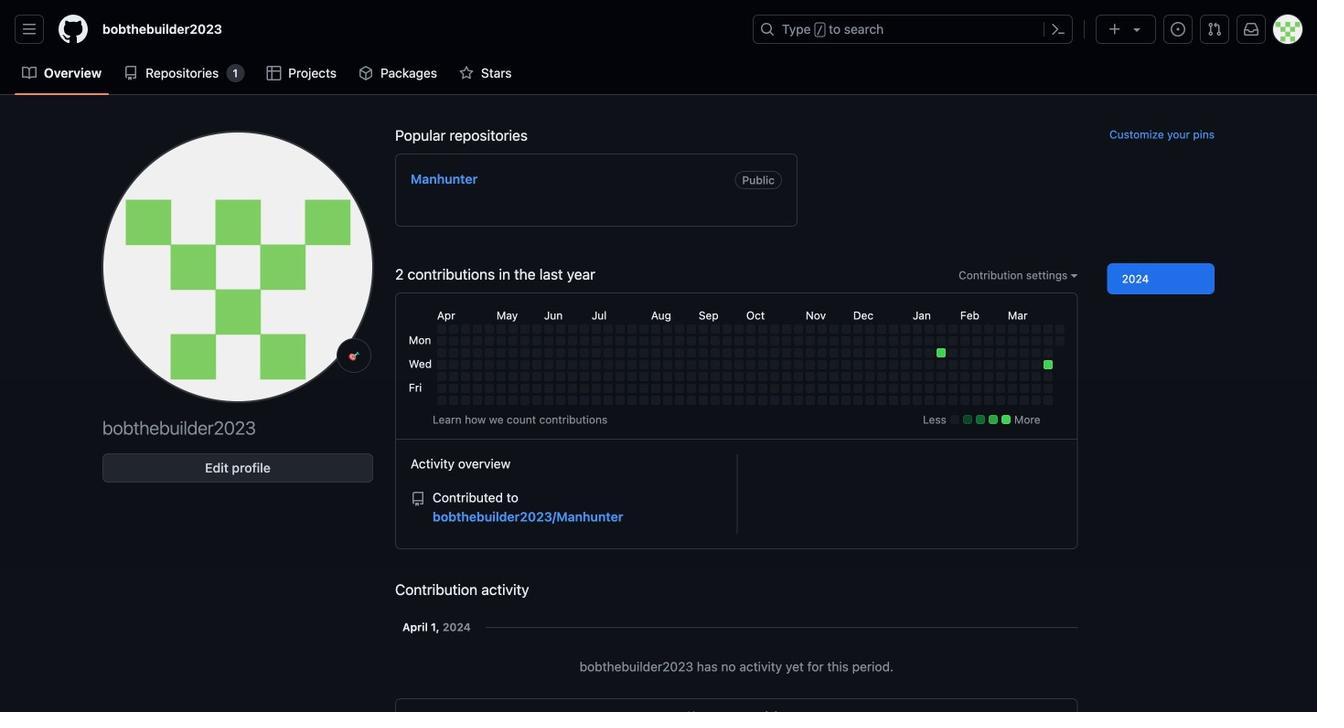 Task type: describe. For each thing, give the bounding box(es) containing it.
change your avatar image
[[103, 132, 373, 403]]

star image
[[459, 66, 474, 81]]

homepage image
[[59, 15, 88, 44]]

table image
[[267, 66, 281, 81]]

triangle down image
[[1130, 22, 1145, 37]]



Task type: locate. For each thing, give the bounding box(es) containing it.
git pull request image
[[1208, 22, 1223, 37]]

package image
[[359, 66, 373, 81]]

repo image
[[411, 492, 426, 507]]

plus image
[[1108, 22, 1123, 37]]

notifications image
[[1245, 22, 1259, 37]]

cell
[[437, 325, 446, 334], [449, 325, 458, 334], [461, 325, 470, 334], [473, 325, 482, 334], [485, 325, 494, 334], [497, 325, 506, 334], [509, 325, 518, 334], [521, 325, 530, 334], [533, 325, 542, 334], [544, 325, 554, 334], [556, 325, 565, 334], [568, 325, 577, 334], [580, 325, 589, 334], [592, 325, 601, 334], [604, 325, 613, 334], [616, 325, 625, 334], [628, 325, 637, 334], [640, 325, 649, 334], [651, 325, 661, 334], [663, 325, 673, 334], [675, 325, 684, 334], [687, 325, 696, 334], [699, 325, 708, 334], [711, 325, 720, 334], [723, 325, 732, 334], [735, 325, 744, 334], [747, 325, 756, 334], [759, 325, 768, 334], [770, 325, 780, 334], [782, 325, 792, 334], [794, 325, 803, 334], [806, 325, 815, 334], [818, 325, 827, 334], [830, 325, 839, 334], [842, 325, 851, 334], [854, 325, 863, 334], [866, 325, 875, 334], [878, 325, 887, 334], [889, 325, 899, 334], [901, 325, 910, 334], [913, 325, 922, 334], [925, 325, 934, 334], [937, 325, 946, 334], [949, 325, 958, 334], [961, 325, 970, 334], [973, 325, 982, 334], [985, 325, 994, 334], [997, 325, 1006, 334], [1008, 325, 1018, 334], [1020, 325, 1029, 334], [1032, 325, 1041, 334], [1044, 325, 1053, 334], [1056, 325, 1065, 334], [437, 337, 446, 346], [449, 337, 458, 346], [461, 337, 470, 346], [473, 337, 482, 346], [485, 337, 494, 346], [497, 337, 506, 346], [509, 337, 518, 346], [521, 337, 530, 346], [533, 337, 542, 346], [544, 337, 554, 346], [556, 337, 565, 346], [568, 337, 577, 346], [580, 337, 589, 346], [592, 337, 601, 346], [604, 337, 613, 346], [616, 337, 625, 346], [628, 337, 637, 346], [640, 337, 649, 346], [651, 337, 661, 346], [663, 337, 673, 346], [675, 337, 684, 346], [687, 337, 696, 346], [699, 337, 708, 346], [711, 337, 720, 346], [723, 337, 732, 346], [735, 337, 744, 346], [747, 337, 756, 346], [759, 337, 768, 346], [770, 337, 780, 346], [782, 337, 792, 346], [794, 337, 803, 346], [806, 337, 815, 346], [818, 337, 827, 346], [830, 337, 839, 346], [842, 337, 851, 346], [854, 337, 863, 346], [866, 337, 875, 346], [878, 337, 887, 346], [889, 337, 899, 346], [901, 337, 910, 346], [913, 337, 922, 346], [925, 337, 934, 346], [937, 337, 946, 346], [949, 337, 958, 346], [961, 337, 970, 346], [973, 337, 982, 346], [985, 337, 994, 346], [997, 337, 1006, 346], [1008, 337, 1018, 346], [1020, 337, 1029, 346], [1032, 337, 1041, 346], [1044, 337, 1053, 346], [1056, 337, 1065, 346], [437, 349, 446, 358], [449, 349, 458, 358], [461, 349, 470, 358], [473, 349, 482, 358], [485, 349, 494, 358], [497, 349, 506, 358], [509, 349, 518, 358], [521, 349, 530, 358], [533, 349, 542, 358], [544, 349, 554, 358], [556, 349, 565, 358], [568, 349, 577, 358], [580, 349, 589, 358], [592, 349, 601, 358], [604, 349, 613, 358], [616, 349, 625, 358], [628, 349, 637, 358], [640, 349, 649, 358], [651, 349, 661, 358], [663, 349, 673, 358], [675, 349, 684, 358], [687, 349, 696, 358], [699, 349, 708, 358], [711, 349, 720, 358], [723, 349, 732, 358], [735, 349, 744, 358], [747, 349, 756, 358], [759, 349, 768, 358], [770, 349, 780, 358], [782, 349, 792, 358], [794, 349, 803, 358], [806, 349, 815, 358], [818, 349, 827, 358], [830, 349, 839, 358], [842, 349, 851, 358], [854, 349, 863, 358], [866, 349, 875, 358], [878, 349, 887, 358], [889, 349, 899, 358], [901, 349, 910, 358], [913, 349, 922, 358], [925, 349, 934, 358], [937, 349, 946, 358], [949, 349, 958, 358], [961, 349, 970, 358], [973, 349, 982, 358], [985, 349, 994, 358], [997, 349, 1006, 358], [1008, 349, 1018, 358], [1020, 349, 1029, 358], [1032, 349, 1041, 358], [1044, 349, 1053, 358], [437, 360, 446, 370], [449, 360, 458, 370], [461, 360, 470, 370], [473, 360, 482, 370], [485, 360, 494, 370], [497, 360, 506, 370], [509, 360, 518, 370], [521, 360, 530, 370], [533, 360, 542, 370], [544, 360, 554, 370], [556, 360, 565, 370], [568, 360, 577, 370], [580, 360, 589, 370], [592, 360, 601, 370], [604, 360, 613, 370], [616, 360, 625, 370], [628, 360, 637, 370], [640, 360, 649, 370], [651, 360, 661, 370], [663, 360, 673, 370], [675, 360, 684, 370], [687, 360, 696, 370], [699, 360, 708, 370], [711, 360, 720, 370], [723, 360, 732, 370], [735, 360, 744, 370], [747, 360, 756, 370], [759, 360, 768, 370], [770, 360, 780, 370], [782, 360, 792, 370], [794, 360, 803, 370], [806, 360, 815, 370], [818, 360, 827, 370], [830, 360, 839, 370], [842, 360, 851, 370], [854, 360, 863, 370], [866, 360, 875, 370], [878, 360, 887, 370], [889, 360, 899, 370], [901, 360, 910, 370], [913, 360, 922, 370], [925, 360, 934, 370], [937, 360, 946, 370], [949, 360, 958, 370], [961, 360, 970, 370], [973, 360, 982, 370], [985, 360, 994, 370], [997, 360, 1006, 370], [1008, 360, 1018, 370], [1020, 360, 1029, 370], [1032, 360, 1041, 370], [1044, 360, 1053, 370], [437, 372, 446, 381], [449, 372, 458, 381], [461, 372, 470, 381], [473, 372, 482, 381], [485, 372, 494, 381], [509, 372, 518, 381], [521, 372, 530, 381], [533, 372, 542, 381], [544, 372, 554, 381], [556, 372, 565, 381], [568, 372, 577, 381], [580, 372, 589, 381], [592, 372, 601, 381], [604, 372, 613, 381], [616, 372, 625, 381], [628, 372, 637, 381], [640, 372, 649, 381], [651, 372, 661, 381], [663, 372, 673, 381], [675, 372, 684, 381], [699, 372, 708, 381], [711, 372, 720, 381], [723, 372, 732, 381], [735, 372, 744, 381], [747, 372, 756, 381], [759, 372, 768, 381], [770, 372, 780, 381], [782, 372, 792, 381], [794, 372, 803, 381], [806, 372, 815, 381], [818, 372, 827, 381], [830, 372, 839, 381], [842, 372, 851, 381], [854, 372, 863, 381], [866, 372, 875, 381], [889, 372, 899, 381], [901, 372, 910, 381], [913, 372, 922, 381], [925, 372, 934, 381], [937, 372, 946, 381], [949, 372, 958, 381], [961, 372, 970, 381], [973, 372, 982, 381], [985, 372, 994, 381], [997, 372, 1006, 381], [1008, 372, 1018, 381], [1020, 372, 1029, 381], [1032, 372, 1041, 381], [1044, 372, 1053, 381], [437, 384, 446, 393], [449, 384, 458, 393], [461, 384, 470, 393], [473, 384, 482, 393], [485, 384, 494, 393], [497, 384, 506, 393], [509, 384, 518, 393], [521, 384, 530, 393], [533, 384, 542, 393], [544, 384, 554, 393], [556, 384, 565, 393], [568, 384, 577, 393], [580, 384, 589, 393], [592, 384, 601, 393], [604, 384, 613, 393], [616, 384, 625, 393], [628, 384, 637, 393], [640, 384, 649, 393], [651, 384, 661, 393], [663, 384, 673, 393], [675, 384, 684, 393], [687, 384, 696, 393], [699, 384, 708, 393], [711, 384, 720, 393], [723, 384, 732, 393], [735, 384, 744, 393], [747, 384, 756, 393], [759, 384, 768, 393], [770, 384, 780, 393], [782, 384, 792, 393], [794, 384, 803, 393], [806, 384, 815, 393], [818, 384, 827, 393], [830, 384, 839, 393], [842, 384, 851, 393], [854, 384, 863, 393], [866, 384, 875, 393], [878, 384, 887, 393], [889, 384, 899, 393], [901, 384, 910, 393], [913, 384, 922, 393], [925, 384, 934, 393], [937, 384, 946, 393], [949, 384, 958, 393], [961, 384, 970, 393], [973, 384, 982, 393], [985, 384, 994, 393], [997, 384, 1006, 393], [1008, 384, 1018, 393], [1020, 384, 1029, 393], [1032, 384, 1041, 393], [1044, 384, 1053, 393], [437, 396, 446, 405], [449, 396, 458, 405], [461, 396, 470, 405], [473, 396, 482, 405], [485, 396, 494, 405], [497, 396, 506, 405], [509, 396, 518, 405], [521, 396, 530, 405], [533, 396, 542, 405], [544, 396, 554, 405], [556, 396, 565, 405], [568, 396, 577, 405], [580, 396, 589, 405], [592, 396, 601, 405], [604, 396, 613, 405], [616, 396, 625, 405], [628, 396, 637, 405], [640, 396, 649, 405], [651, 396, 661, 405], [663, 396, 673, 405], [675, 396, 684, 405], [687, 396, 696, 405], [699, 396, 708, 405], [711, 396, 720, 405], [723, 396, 732, 405], [735, 396, 744, 405], [747, 396, 756, 405], [759, 396, 768, 405], [770, 396, 780, 405], [782, 396, 792, 405], [794, 396, 803, 405], [806, 396, 815, 405], [818, 396, 827, 405], [830, 396, 839, 405], [842, 396, 851, 405], [854, 396, 863, 405], [866, 396, 875, 405], [878, 396, 887, 405], [889, 396, 899, 405], [901, 396, 910, 405], [913, 396, 922, 405], [925, 396, 934, 405], [937, 396, 946, 405], [949, 396, 958, 405], [961, 396, 970, 405], [973, 396, 982, 405], [985, 396, 994, 405], [997, 396, 1006, 405], [1008, 396, 1018, 405], [1020, 396, 1029, 405], [1032, 396, 1041, 405], [1044, 396, 1053, 405]]

issue opened image
[[1171, 22, 1186, 37]]

grid
[[406, 305, 1068, 408]]

command palette image
[[1052, 22, 1066, 37]]

book image
[[22, 66, 37, 81]]

repo image
[[124, 66, 138, 81]]



Task type: vqa. For each thing, say whether or not it's contained in the screenshot.
plus Icon
yes



